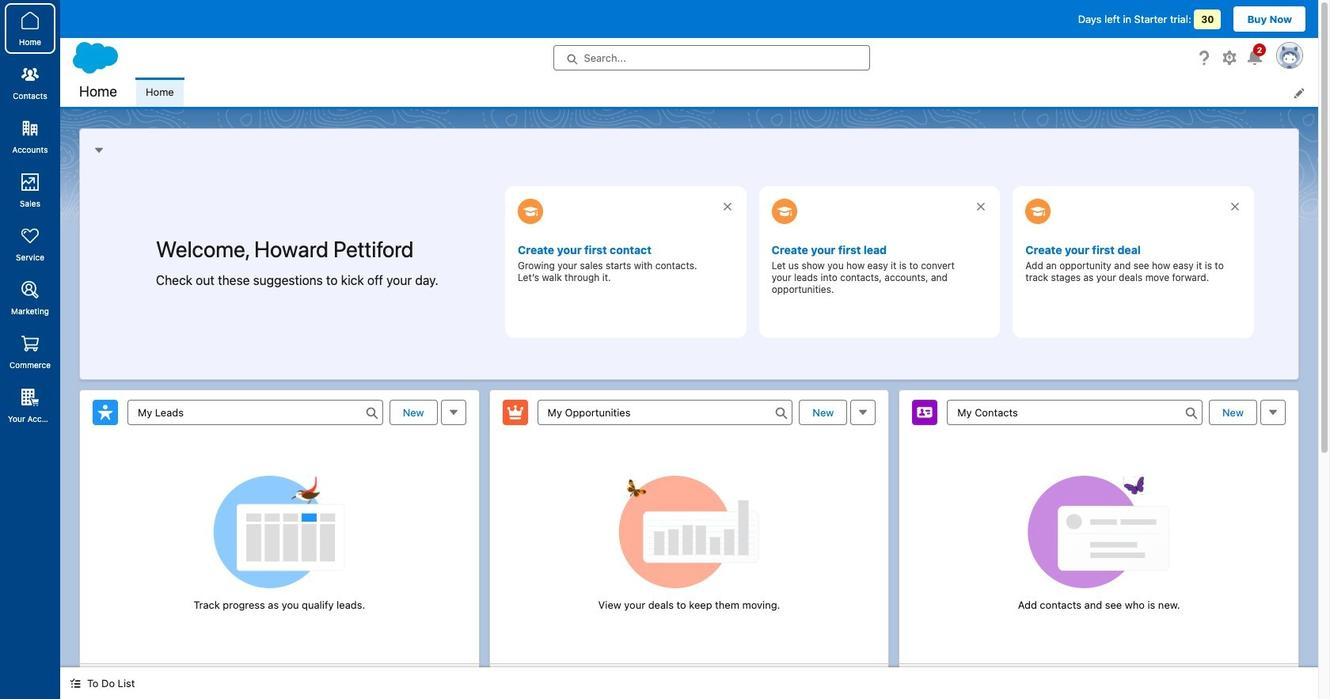 Task type: locate. For each thing, give the bounding box(es) containing it.
0 horizontal spatial select an option text field
[[128, 400, 383, 425]]

1 horizontal spatial select an option text field
[[538, 400, 793, 425]]

Select an Option text field
[[128, 400, 383, 425], [538, 400, 793, 425], [948, 400, 1203, 425]]

2 select an option text field from the left
[[538, 400, 793, 425]]

list
[[136, 78, 1319, 107]]

2 horizontal spatial select an option text field
[[948, 400, 1203, 425]]



Task type: vqa. For each thing, say whether or not it's contained in the screenshot.
2nd "Select An Option" text box from left
yes



Task type: describe. For each thing, give the bounding box(es) containing it.
text default image
[[70, 678, 81, 689]]

1 select an option text field from the left
[[128, 400, 383, 425]]

3 select an option text field from the left
[[948, 400, 1203, 425]]



